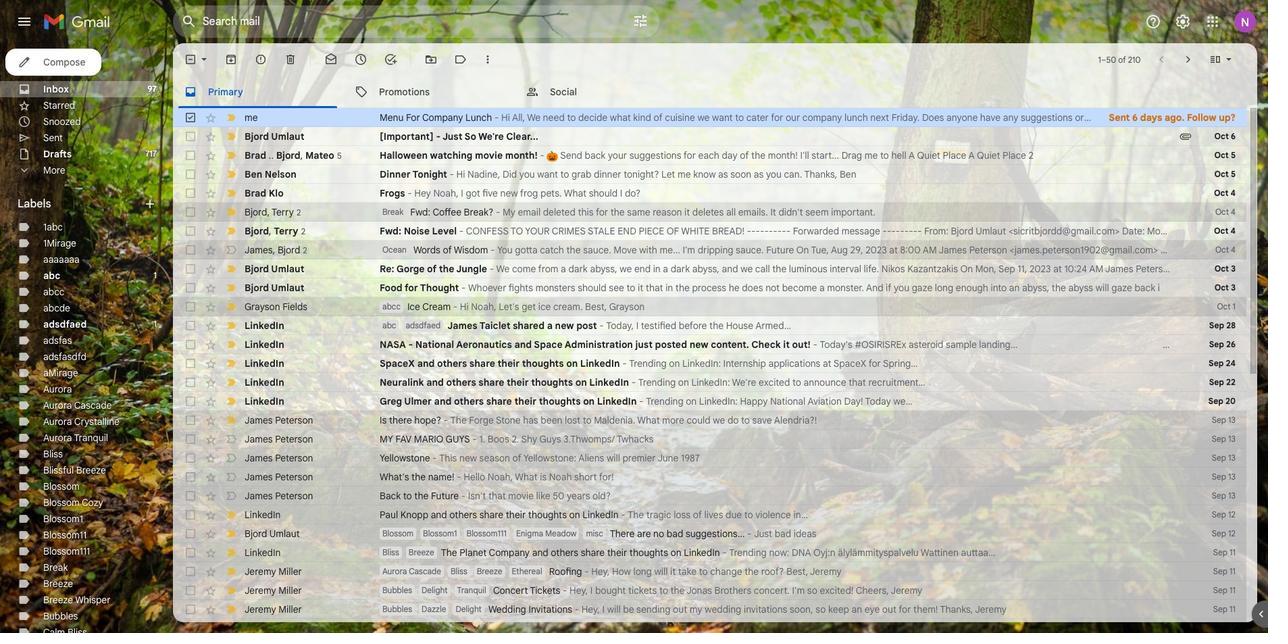 Task type: vqa. For each thing, say whether or not it's contained in the screenshot.


Task type: locate. For each thing, give the bounding box(es) containing it.
mon, up "into"
[[976, 263, 997, 275]]

set
[[1168, 112, 1181, 124]]

a down me...
[[663, 263, 669, 275]]

1 out from the left
[[673, 604, 688, 616]]

social tab
[[515, 76, 685, 108]]

shared
[[513, 320, 545, 332]]

0 horizontal spatial future
[[431, 490, 459, 502]]

bliss up "blissful"
[[43, 448, 63, 460]]

2 horizontal spatial what
[[638, 414, 660, 427]]

abc up nasa
[[383, 320, 396, 331]]

he
[[729, 282, 740, 294]]

gaze left 'i'
[[1112, 282, 1133, 294]]

to right lost at bottom
[[583, 414, 592, 427]]

noah, up coffee
[[434, 187, 459, 199]]

aurora down aurora link
[[43, 400, 72, 412]]

james
[[245, 244, 273, 256], [939, 244, 967, 256], [1106, 263, 1134, 275], [448, 320, 478, 332], [245, 414, 273, 427], [245, 433, 273, 445], [245, 452, 273, 464], [245, 471, 273, 483], [245, 490, 273, 502]]

0 vertical spatial sent
[[1110, 112, 1131, 124]]

5 sep 13 from the top
[[1213, 491, 1236, 501]]

1 vertical spatial 50
[[553, 490, 565, 502]]

4 for 22th row from the bottom
[[1231, 226, 1236, 236]]

2 horizontal spatial bliss
[[451, 566, 468, 577]]

sep 11 for wattinen
[[1214, 548, 1236, 558]]

0 horizontal spatial long
[[634, 566, 652, 578]]

0 horizontal spatial suggestions
[[630, 149, 682, 162]]

1 vertical spatial do
[[728, 414, 739, 427]]

row containing james
[[173, 241, 1269, 260]]

1 11 from the top
[[1230, 548, 1236, 558]]

1 13 from the top
[[1229, 415, 1236, 425]]

4 sep 13 from the top
[[1213, 472, 1236, 482]]

break inside labels navigation
[[43, 562, 68, 574]]

bliss down paul
[[383, 548, 399, 558]]

5 13 from the top
[[1229, 491, 1236, 501]]

spacex down nasa
[[380, 358, 415, 370]]

2 as from the left
[[754, 168, 764, 180]]

support image
[[1146, 14, 1162, 30]]

13 for maldenia.
[[1229, 415, 1236, 425]]

3 jeremy miller from the top
[[245, 604, 302, 616]]

quiet
[[918, 149, 941, 162], [977, 149, 1001, 162]]

2 horizontal spatial that
[[849, 377, 867, 389]]

could
[[687, 414, 711, 427]]

that down end
[[646, 282, 664, 294]]

1 horizontal spatial abyss,
[[693, 263, 720, 275]]

1 oct 3 from the top
[[1215, 264, 1236, 274]]

for down gorge
[[405, 282, 418, 294]]

dark down me...
[[671, 263, 690, 275]]

blossom1
[[43, 513, 83, 525], [423, 529, 457, 539]]

break up breeze link
[[43, 562, 68, 574]]

1 vertical spatial am
[[1090, 263, 1104, 275]]

sep 12 for bjord umlaut
[[1213, 529, 1236, 539]]

2 horizontal spatial me
[[865, 149, 878, 162]]

22
[[1227, 377, 1236, 387]]

0 vertical spatial linkedin:
[[683, 358, 721, 370]]

new down cream.
[[555, 320, 574, 332]]

it down end
[[638, 282, 644, 294]]

0 horizontal spatial ben
[[245, 168, 262, 180]]

noah, for hi
[[471, 301, 497, 313]]

2 vertical spatial hi
[[460, 301, 469, 313]]

9 row from the top
[[173, 260, 1247, 279]]

1 vertical spatial i'm
[[793, 585, 805, 597]]

1 horizontal spatial a
[[969, 149, 975, 162]]

advanced search options image
[[627, 7, 654, 34]]

abyss, up see
[[590, 263, 618, 275]]

blossom111 up planet at the left bottom
[[467, 529, 507, 539]]

linkedin: for internship
[[683, 358, 721, 370]]

2 bjord umlaut from the top
[[245, 263, 305, 275]]

do
[[1087, 112, 1098, 124], [728, 414, 739, 427]]

nikos
[[882, 263, 906, 275]]

hi down halloween watching movie month!
[[457, 168, 465, 180]]

[important]
[[380, 130, 434, 143]]

the left planet at the left bottom
[[441, 547, 457, 559]]

4 james peterson from the top
[[245, 471, 313, 483]]

posted
[[655, 339, 688, 351]]

breeze down break link
[[43, 578, 73, 590]]

back
[[380, 490, 401, 502]]

50 right like at the left bottom
[[553, 490, 565, 502]]

0 vertical spatial bliss
[[43, 448, 63, 460]]

landing…
[[980, 339, 1018, 351]]

sent inside labels navigation
[[43, 132, 63, 144]]

that up 'day!'
[[849, 377, 867, 389]]

this
[[578, 206, 594, 218]]

oct 4 for row containing james
[[1216, 245, 1236, 255]]

4 for row containing james
[[1232, 245, 1236, 255]]

your
[[608, 149, 627, 162]]

am up kazantzakis
[[923, 244, 937, 256]]

1 horizontal spatial blossom1
[[423, 529, 457, 539]]

follow
[[1188, 112, 1217, 124]]

bjord umlaut
[[245, 130, 305, 143], [245, 263, 305, 275], [245, 282, 305, 294], [245, 528, 300, 540]]

seem
[[806, 206, 829, 218]]

1 dark from the left
[[569, 263, 588, 275]]

mark as read image
[[324, 53, 338, 66]]

we…
[[894, 395, 913, 408]]

21 row from the top
[[173, 487, 1247, 506]]

terry
[[272, 206, 294, 218], [274, 225, 299, 237]]

0 vertical spatial blossom111
[[467, 529, 507, 539]]

change
[[711, 566, 743, 578]]

1 vertical spatial just
[[755, 528, 773, 540]]

at left 10:24
[[1054, 263, 1063, 275]]

3 11 from the top
[[1230, 585, 1236, 596]]

sent for sent 6 days ago. follow up?
[[1110, 112, 1131, 124]]

cascade up crystalline
[[74, 400, 112, 412]]

long up tickets
[[634, 566, 652, 578]]

oct 4 for sixth row from the top of the page
[[1216, 207, 1236, 217]]

0 vertical spatial aurora cascade
[[43, 400, 112, 412]]

4 for row containing brad klo
[[1231, 188, 1236, 198]]

2 vertical spatial hey,
[[582, 604, 600, 616]]

hey, down roofing at the bottom left
[[570, 585, 588, 597]]

1 row from the top
[[173, 108, 1269, 127]]

wisdom
[[454, 244, 488, 256]]

of left 210
[[1119, 54, 1127, 65]]

1 jeremy miller from the top
[[245, 566, 302, 578]]

want
[[713, 112, 733, 124], [1115, 112, 1136, 124], [538, 168, 558, 180]]

kazantzakis
[[908, 263, 959, 275]]

hi
[[502, 112, 510, 124], [457, 168, 465, 180], [460, 301, 469, 313]]

1 vertical spatial 6
[[1232, 131, 1236, 141]]

noah, down whoever
[[471, 301, 497, 313]]

0 horizontal spatial dark
[[569, 263, 588, 275]]

2 bad from the left
[[775, 528, 792, 540]]

tab list
[[173, 76, 1258, 108]]

11 for wattinen
[[1230, 548, 1236, 558]]

🎃 image
[[547, 151, 559, 162]]

peterson for yellowstone - this new season of yellowstone: aliens will premier june 1987
[[275, 452, 313, 464]]

0 vertical spatial abc
[[43, 270, 60, 282]]

so
[[808, 585, 818, 597], [816, 604, 826, 616]]

as left the soon
[[719, 168, 728, 180]]

their up 'stone'
[[507, 377, 529, 389]]

0 vertical spatial cascade
[[74, 400, 112, 412]]

drafts link
[[43, 148, 72, 160]]

1 vertical spatial brad
[[245, 187, 267, 199]]

break down frogs in the left top of the page
[[383, 207, 404, 217]]

3 sep 11 from the top
[[1214, 585, 1236, 596]]

excited
[[759, 377, 791, 389]]

0 horizontal spatial a
[[909, 149, 915, 162]]

of right day
[[740, 149, 749, 162]]

i
[[1158, 282, 1161, 294]]

2 james peterson from the top
[[245, 433, 313, 445]]

0 vertical spatial what
[[564, 187, 587, 199]]

aurora cascade inside row
[[383, 566, 441, 577]]

to right back
[[403, 490, 412, 502]]

a
[[1197, 112, 1202, 124], [561, 263, 566, 275], [663, 263, 669, 275], [820, 282, 825, 294], [547, 320, 553, 332]]

4 for sixth row from the top of the page
[[1232, 207, 1236, 217]]

the up knopp
[[415, 490, 429, 502]]

aurora cascade up aurora crystalline link
[[43, 400, 112, 412]]

at left 8:00
[[890, 244, 898, 256]]

noise
[[404, 225, 430, 237]]

row
[[173, 108, 1269, 127], [173, 127, 1247, 146], [173, 146, 1247, 165], [173, 165, 1247, 184], [173, 184, 1247, 203], [173, 203, 1247, 222], [173, 222, 1247, 241], [173, 241, 1269, 260], [173, 260, 1247, 279], [173, 279, 1247, 297], [173, 297, 1247, 316], [173, 316, 1247, 335], [173, 335, 1247, 354], [173, 354, 1247, 373], [173, 373, 1247, 392], [173, 392, 1247, 411], [173, 411, 1247, 430], [173, 430, 1247, 449], [173, 449, 1247, 468], [173, 468, 1247, 487], [173, 487, 1247, 506], [173, 506, 1247, 525], [173, 525, 1247, 544], [173, 544, 1247, 562], [173, 562, 1247, 581], [173, 581, 1247, 600], [173, 600, 1247, 619], [173, 619, 1247, 633]]

50
[[1107, 54, 1117, 65], [553, 490, 565, 502]]

11 for jeremy
[[1230, 585, 1236, 596]]

1 bjord , terry 2 from the top
[[245, 206, 301, 218]]

in
[[653, 263, 661, 275], [666, 282, 673, 294]]

oct
[[1215, 131, 1230, 141], [1215, 150, 1230, 160], [1215, 169, 1230, 179], [1215, 188, 1229, 198], [1216, 207, 1230, 217], [1215, 226, 1229, 236], [1216, 245, 1230, 255], [1215, 264, 1230, 274], [1215, 283, 1230, 293], [1218, 301, 1231, 312]]

0 vertical spatial break
[[383, 207, 404, 217]]

1 vertical spatial terry
[[274, 225, 299, 237]]

sep 13 for old?
[[1213, 491, 1236, 501]]

the up are
[[628, 509, 644, 521]]

0 horizontal spatial i'm
[[683, 244, 696, 256]]

you right did
[[520, 168, 535, 180]]

1 horizontal spatial spacex
[[834, 358, 867, 370]]

25 row from the top
[[173, 562, 1247, 581]]

3 row from the top
[[173, 146, 1247, 165]]

2 inside james , bjord 2
[[303, 245, 307, 255]]

4 row from the top
[[173, 165, 1247, 184]]

should down the dinner
[[589, 187, 618, 199]]

0 horizontal spatial do
[[728, 414, 739, 427]]

break for break fwd: coffee break? - my email deleted this for the same reason it deletes all emails. it didn't seem important.
[[383, 207, 404, 217]]

the
[[451, 414, 467, 427], [628, 509, 644, 521], [441, 547, 457, 559]]

i down the bought
[[603, 604, 605, 616]]

2 month! from the left
[[768, 149, 798, 162]]

settings image
[[1176, 14, 1192, 30]]

1 vertical spatial movie
[[509, 490, 534, 502]]

1 horizontal spatial national
[[771, 395, 806, 408]]

sep 13 for twhacks
[[1213, 434, 1236, 444]]

their up has
[[515, 395, 537, 408]]

ice
[[408, 301, 420, 313]]

report spam image
[[254, 53, 268, 66]]

16 row from the top
[[173, 392, 1247, 411]]

search mail image
[[177, 9, 201, 34]]

0 vertical spatial future
[[767, 244, 795, 256]]

i left the got
[[461, 187, 464, 199]]

hey, for will
[[582, 604, 600, 616]]

bjord , terry 2 for sixth row from the top of the page
[[245, 206, 301, 218]]

2 12 from the top
[[1229, 529, 1236, 539]]

more
[[663, 414, 685, 427]]

1 12 from the top
[[1229, 510, 1236, 520]]

14 row from the top
[[173, 354, 1247, 373]]

stone
[[496, 414, 521, 427]]

gmail image
[[43, 8, 117, 35]]

1 horizontal spatial back
[[1135, 282, 1156, 294]]

2 13 from the top
[[1229, 434, 1236, 444]]

just down testified
[[636, 339, 653, 351]]

we
[[527, 112, 541, 124], [497, 263, 510, 275]]

0 vertical spatial suggestions
[[1021, 112, 1073, 124]]

24
[[1227, 358, 1236, 368]]

their up enigma
[[506, 509, 526, 521]]

1 a from the left
[[909, 149, 915, 162]]

the left abyss
[[1052, 282, 1067, 294]]

greg ulmer and others share their thoughts on linkedin - trending on linkedin: happy national aviation day! today we… ͏ ͏ ͏ ͏ ͏ ͏ ͏ ͏ ͏ ͏ ͏ ͏ ͏ ͏ ͏ ͏ ͏ ͏ ͏ ͏ ͏ ͏ ͏ ͏ ͏ ͏ ͏ ͏ ͏ ͏ ͏ ͏ ͏ ͏ ͏ ͏ ͏ ͏ ͏ ͏ ͏ ͏ ͏ ͏ ͏ ͏ ͏ ͏ ͏ ͏ ͏ ͏ ͏ ͏ ͏ ͏ ͏ ͏ ͏ ͏ ͏ ͏ ͏ ͏ ͏ ͏ ͏ ͏ ͏ ͏
[[380, 395, 1083, 408]]

3 down make
[[1232, 264, 1236, 274]]

cascade inside labels navigation
[[74, 400, 112, 412]]

the down take
[[671, 585, 685, 597]]

dinner
[[380, 168, 411, 180]]

2023 right 29,
[[866, 244, 887, 256]]

0 horizontal spatial abc
[[43, 270, 60, 282]]

breeze link
[[43, 578, 73, 590]]

bliss link
[[43, 448, 63, 460]]

1 vertical spatial best,
[[787, 566, 809, 578]]

james peterson for back to the future
[[245, 490, 313, 502]]

1 horizontal spatial our
[[1244, 244, 1259, 256]]

me
[[245, 112, 258, 124], [865, 149, 878, 162], [678, 168, 691, 180]]

blossom11
[[43, 529, 87, 541]]

0 vertical spatial i'm
[[683, 244, 696, 256]]

today
[[866, 395, 892, 408]]

2 brad from the top
[[245, 187, 267, 199]]

0 vertical spatial oct 5
[[1215, 150, 1236, 160]]

1 horizontal spatial thanks,
[[941, 604, 974, 616]]

so up soon,
[[808, 585, 818, 597]]

1 vertical spatial just
[[636, 339, 653, 351]]

1 horizontal spatial you
[[767, 168, 782, 180]]

thought
[[420, 282, 459, 294]]

short
[[575, 471, 597, 483]]

0 vertical spatial noah,
[[434, 187, 459, 199]]

5 row from the top
[[173, 184, 1247, 203]]

let left 'us' on the right top of the page
[[1190, 244, 1204, 256]]

4 sep 11 from the top
[[1214, 604, 1236, 614]]

check
[[752, 339, 781, 351]]

2 a from the left
[[969, 149, 975, 162]]

let
[[662, 168, 676, 180], [1190, 244, 1204, 256]]

0 horizontal spatial 50
[[553, 490, 565, 502]]

abcc down abc link
[[43, 286, 65, 298]]

umlaut for re: gorge of the jungle
[[271, 263, 305, 275]]

4 11 from the top
[[1230, 604, 1236, 614]]

from
[[538, 263, 559, 275]]

adsdfaed up adsfas
[[43, 318, 87, 331]]

miller for concert tickets
[[279, 585, 302, 597]]

peterson for my fav mario guys - 1. boos 2. shy guys 3.thwomps/ twhacks
[[275, 433, 313, 445]]

re: gorge of the jungle - we come from a dark abyss, we end in a dark abyss, and we call the luminous interval life. nikos kazantzakis on mon, sep 11, 2023 at 10:24 am james peterson <ja
[[380, 263, 1189, 275]]

a right hell
[[909, 149, 915, 162]]

blossom cozy link
[[43, 497, 103, 509]]

0 vertical spatial let
[[662, 168, 676, 180]]

2023 right 7,
[[1199, 225, 1221, 237]]

noah, up back to the future - isn't that movie like 50 years old?
[[488, 471, 513, 483]]

3 sep 13 from the top
[[1213, 453, 1236, 463]]

any
[[1004, 112, 1019, 124]]

None checkbox
[[184, 130, 197, 143], [184, 149, 197, 162], [184, 168, 197, 181], [184, 187, 197, 200], [184, 206, 197, 219], [184, 281, 197, 295], [184, 300, 197, 314], [184, 357, 197, 370], [184, 376, 197, 389], [184, 395, 197, 408], [184, 414, 197, 427], [184, 470, 197, 484], [184, 489, 197, 503], [184, 508, 197, 522], [184, 527, 197, 541], [184, 565, 197, 579], [184, 603, 197, 617], [184, 130, 197, 143], [184, 149, 197, 162], [184, 168, 197, 181], [184, 187, 197, 200], [184, 206, 197, 219], [184, 281, 197, 295], [184, 300, 197, 314], [184, 357, 197, 370], [184, 376, 197, 389], [184, 395, 197, 408], [184, 414, 197, 427], [184, 470, 197, 484], [184, 489, 197, 503], [184, 508, 197, 522], [184, 527, 197, 541], [184, 565, 197, 579], [184, 603, 197, 617]]

decide
[[579, 112, 608, 124]]

just
[[1150, 112, 1165, 124], [636, 339, 653, 351]]

blossom1 inside labels navigation
[[43, 513, 83, 525]]

1 horizontal spatial an
[[1010, 282, 1020, 294]]

james peterson for my fav mario guys
[[245, 433, 313, 445]]

11 for eye
[[1230, 604, 1236, 614]]

abcc down food
[[383, 301, 401, 312]]

2 bjord , terry 2 from the top
[[245, 225, 306, 237]]

None checkbox
[[184, 53, 197, 66], [184, 111, 197, 124], [184, 224, 197, 238], [184, 243, 197, 257], [184, 262, 197, 276], [184, 319, 197, 333], [184, 338, 197, 352], [184, 433, 197, 446], [184, 452, 197, 465], [184, 546, 197, 560], [184, 584, 197, 598], [184, 622, 197, 633], [184, 53, 197, 66], [184, 111, 197, 124], [184, 224, 197, 238], [184, 243, 197, 257], [184, 262, 197, 276], [184, 319, 197, 333], [184, 338, 197, 352], [184, 433, 197, 446], [184, 452, 197, 465], [184, 546, 197, 560], [184, 584, 197, 598], [184, 622, 197, 633]]

1 vertical spatial bjord , terry 2
[[245, 225, 306, 237]]

blissful breeze
[[43, 464, 106, 477]]

1 miller from the top
[[279, 566, 302, 578]]

to right tickets
[[660, 585, 668, 597]]

0 vertical spatial fwd:
[[411, 206, 431, 218]]

6 row from the top
[[173, 203, 1247, 222]]

mon, right the date:
[[1148, 225, 1169, 237]]

abcc inside abcc ice cream - hi noah, let's get ice cream. best, grayson
[[383, 301, 401, 312]]

on left tue, on the right of the page
[[797, 244, 809, 256]]

this
[[440, 452, 457, 464]]

None search field
[[173, 5, 660, 38]]

gaze down kazantzakis
[[912, 282, 933, 294]]

3 miller from the top
[[279, 604, 302, 616]]

tickets
[[629, 585, 657, 597]]

13 for 1987
[[1229, 453, 1236, 463]]

26 row from the top
[[173, 581, 1247, 600]]

2 11 from the top
[[1230, 566, 1236, 577]]

1 horizontal spatial sent
[[1110, 112, 1131, 124]]

can.
[[784, 168, 803, 180]]

0 vertical spatial in
[[653, 263, 661, 275]]

bad
[[667, 528, 684, 540], [775, 528, 792, 540]]

1 vertical spatial we
[[497, 263, 510, 275]]

2 jeremy miller from the top
[[245, 585, 302, 597]]

suggestions left or
[[1021, 112, 1073, 124]]

breeze
[[76, 464, 106, 477], [409, 548, 434, 558], [477, 566, 503, 577], [43, 578, 73, 590], [43, 594, 73, 606]]

0 horizontal spatial adsdfaed
[[43, 318, 87, 331]]

sent link
[[43, 132, 63, 144]]

0 vertical spatial abcc
[[43, 286, 65, 298]]

sep 11 for jeremy
[[1214, 585, 1236, 596]]

1 vertical spatial blossom111
[[43, 546, 90, 558]]

11 row from the top
[[173, 297, 1247, 316]]

2 oct 3 from the top
[[1215, 283, 1236, 293]]

2 oct 5 from the top
[[1215, 169, 1236, 179]]

0 vertical spatial terry
[[272, 206, 294, 218]]

abcc for abcc ice cream - hi noah, let's get ice cream. best, grayson
[[383, 301, 401, 312]]

adsdfaed inside labels navigation
[[43, 318, 87, 331]]

0 horizontal spatial spacex
[[380, 358, 415, 370]]

1 horizontal spatial company
[[489, 547, 530, 559]]

1 vertical spatial blossom
[[43, 497, 80, 509]]

miller for wedding invitations
[[279, 604, 302, 616]]

tab list containing primary
[[173, 76, 1258, 108]]

0 vertical spatial best,
[[585, 301, 607, 313]]

1 brad from the top
[[245, 149, 267, 161]]

0 horizontal spatial am
[[923, 244, 937, 256]]

that
[[646, 282, 664, 294], [849, 377, 867, 389], [489, 490, 506, 502]]

,
[[301, 149, 303, 161], [267, 206, 270, 218], [269, 225, 272, 237], [273, 244, 275, 256]]

2
[[1029, 149, 1034, 162], [297, 207, 301, 217], [301, 226, 306, 236], [303, 245, 307, 255]]

monster.
[[828, 282, 865, 294]]

5 for dinner tonight
[[1232, 169, 1236, 179]]

older image
[[1182, 53, 1196, 66]]

sauce.
[[583, 244, 612, 256], [736, 244, 764, 256]]

Search mail text field
[[203, 15, 595, 28]]

we down you
[[497, 263, 510, 275]]

call
[[756, 263, 770, 275]]

main content
[[173, 43, 1269, 633]]

1 horizontal spatial aug
[[1171, 225, 1188, 237]]

row containing ben nelson
[[173, 165, 1247, 184]]

0 horizontal spatial company
[[422, 112, 463, 124]]

1 3 from the top
[[1232, 264, 1236, 274]]

lost
[[565, 414, 581, 427]]

3 13 from the top
[[1229, 453, 1236, 463]]

bjord umlaut for food for thought
[[245, 282, 305, 294]]

1 sep 12 from the top
[[1213, 510, 1236, 520]]

0 vertical spatial jeremy miller
[[245, 566, 302, 578]]

season
[[480, 452, 510, 464]]

3 james peterson from the top
[[245, 452, 313, 464]]

abcc inside labels navigation
[[43, 286, 65, 298]]

0 horizontal spatial we're
[[479, 130, 504, 143]]

1 vertical spatial sep 12
[[1213, 529, 1236, 539]]

blossom1 inside row
[[423, 529, 457, 539]]

on down 'administration'
[[567, 358, 578, 370]]

1 sep 13 from the top
[[1213, 415, 1236, 425]]

oct 5 for halloween watching movie month!
[[1215, 150, 1236, 160]]

auttaa…
[[962, 547, 996, 559]]

0 horizontal spatial place
[[943, 149, 967, 162]]

out left my
[[673, 604, 688, 616]]

share
[[470, 358, 495, 370], [479, 377, 505, 389], [487, 395, 512, 408], [480, 509, 504, 521], [581, 547, 605, 559]]

aurora down paul
[[383, 566, 407, 577]]

so for soon,
[[816, 604, 826, 616]]

1 horizontal spatial blossom111
[[467, 529, 507, 539]]

guys
[[446, 433, 470, 445]]

peterson for is there hope? - the forge stone has been lost to maldenia. what more could we do to save alendria?!
[[275, 414, 313, 427]]

1 vertical spatial so
[[816, 604, 826, 616]]

tranquil inside row
[[457, 585, 487, 596]]

bubbles inside labels navigation
[[43, 610, 78, 623]]

1 sep 11 from the top
[[1214, 548, 1236, 558]]

ben nelson
[[245, 168, 297, 180]]

we're right so
[[479, 130, 504, 143]]

greg
[[380, 395, 402, 408]]

19 row from the top
[[173, 449, 1247, 468]]

1 place from the left
[[943, 149, 967, 162]]

1 vertical spatial blossom1
[[423, 529, 457, 539]]

we're
[[479, 130, 504, 143], [732, 377, 757, 389]]

7 row from the top
[[173, 222, 1247, 241]]

1 bjord umlaut from the top
[[245, 130, 305, 143]]

2 miller from the top
[[279, 585, 302, 597]]

invitations
[[529, 604, 573, 616]]

break inside break fwd: coffee break? - my email deleted this for the same reason it deletes all emails. it didn't seem important.
[[383, 207, 404, 217]]

bad up now:
[[775, 528, 792, 540]]

snooze image
[[354, 53, 368, 66]]

3 bjord umlaut from the top
[[245, 282, 305, 294]]

clear...
[[506, 130, 539, 143]]

mon, sep 11, 2023, 10:23 am element
[[1214, 622, 1236, 633]]

brad for brad .. bjord , mateo 5
[[245, 149, 267, 161]]

inbox link
[[43, 83, 69, 95]]

national
[[416, 339, 454, 351], [771, 395, 806, 408]]

oct for food for thought
[[1215, 283, 1230, 293]]

and up hope?
[[434, 395, 452, 408]]

1 grayson from the left
[[245, 301, 280, 313]]

1 horizontal spatial month!
[[768, 149, 798, 162]]

50 inside row
[[553, 490, 565, 502]]

2 sep 13 from the top
[[1213, 434, 1236, 444]]

linkedin: for we're
[[692, 377, 730, 389]]

22 row from the top
[[173, 506, 1247, 525]]

2 vertical spatial 2023
[[1030, 263, 1052, 275]]

of
[[667, 225, 680, 237]]

[important] - just so we're clear... link
[[380, 130, 1173, 143]]

hope?
[[415, 414, 442, 427]]

5 james peterson from the top
[[245, 490, 313, 502]]

1 vertical spatial back
[[1135, 282, 1156, 294]]

sep 12 for linkedin
[[1213, 510, 1236, 520]]

i for got
[[461, 187, 464, 199]]

bubbles for wedding invitations - hey, i will be sending out my wedding invitations soon, so keep an eye out for them! thanks, jeremy
[[383, 604, 412, 614]]

1 oct 5 from the top
[[1215, 150, 1236, 160]]

we're inside [important] - just so we're clear... link
[[479, 130, 504, 143]]

i'm up soon,
[[793, 585, 805, 597]]

promotions tab
[[344, 76, 514, 108]]

just down violence
[[755, 528, 773, 540]]

what left the is
[[515, 471, 538, 483]]

oct 4 for row containing brad klo
[[1215, 188, 1236, 198]]

2 place from the left
[[1003, 149, 1027, 162]]

0 horizontal spatial you
[[520, 168, 535, 180]]

as
[[719, 168, 728, 180], [754, 168, 764, 180]]

2 sep 12 from the top
[[1213, 529, 1236, 539]]

linkedin: down spacex and others share their thoughts on linkedin - trending on linkedin: internship applications at spacex for spring… ͏ ͏ ͏ ͏ ͏ ͏ ͏ ͏ ͏ ͏ ͏ ͏ ͏ ͏ ͏ ͏ ͏ ͏ ͏ ͏ ͏ ͏ ͏ ͏ ͏ ͏ ͏ ͏ ͏ ͏ ͏ ͏ ͏ ͏ ͏ ͏ ͏ ͏ ͏ ͏ ͏ ͏ ͏ ͏ ͏ ͏ ͏ ͏ ͏ ͏ ͏ ͏ ͏ ͏ ͏ ͏ ͏ ͏ ͏ ͏ ͏ ͏ ͏ ͏ ͏ ͏ ͏ in the bottom of the page
[[692, 377, 730, 389]]

hey, down the bought
[[582, 604, 600, 616]]

8 row from the top
[[173, 241, 1269, 260]]

aurora up bliss link
[[43, 432, 72, 444]]

come
[[512, 263, 536, 275]]

1 horizontal spatial movie
[[509, 490, 534, 502]]

sent left days
[[1110, 112, 1131, 124]]

1 vertical spatial 3
[[1232, 283, 1236, 293]]

1 vertical spatial national
[[771, 395, 806, 408]]

brad left the klo
[[245, 187, 267, 199]]

me...
[[660, 244, 681, 256]]

1 james peterson from the top
[[245, 414, 313, 427]]

2 vertical spatial jeremy miller
[[245, 604, 302, 616]]

james peterson for what's the name!
[[245, 471, 313, 483]]

abc inside labels navigation
[[43, 270, 60, 282]]

send back your suggestions for each day of the month! i'll start... drag me to hell a quiet place a quiet place 2
[[559, 149, 1034, 162]]

sep 11 for eye
[[1214, 604, 1236, 614]]

what
[[564, 187, 587, 199], [638, 414, 660, 427], [515, 471, 538, 483]]

2 3 from the top
[[1232, 283, 1236, 293]]

1 vertical spatial 12
[[1229, 529, 1236, 539]]

bjord , terry 2 up james , bjord 2
[[245, 225, 306, 237]]

i for will
[[603, 604, 605, 616]]

company up [important] - just so we're clear...
[[422, 112, 463, 124]]

1 vertical spatial an
[[852, 604, 863, 616]]



Task type: describe. For each thing, give the bounding box(es) containing it.
oct for halloween watching movie month!
[[1215, 150, 1230, 160]]

to left hell
[[881, 149, 890, 162]]

2 for 22th row from the bottom
[[301, 226, 306, 236]]

12 for bjord umlaut
[[1229, 529, 1236, 539]]

1 ben from the left
[[245, 168, 262, 180]]

enigma
[[516, 529, 544, 539]]

deleted
[[543, 206, 576, 218]]

labels image
[[454, 53, 468, 66]]

adsfas
[[43, 335, 72, 347]]

we left call
[[741, 263, 753, 275]]

soon,
[[790, 604, 814, 616]]

your
[[525, 225, 550, 237]]

2 sep 11 from the top
[[1214, 566, 1236, 577]]

let's
[[499, 301, 520, 313]]

2 quiet from the left
[[977, 149, 1001, 162]]

the up the thought
[[439, 263, 455, 275]]

4 13 from the top
[[1229, 472, 1236, 482]]

0 vertical spatial an
[[1010, 282, 1020, 294]]

due
[[726, 509, 742, 521]]

post
[[577, 320, 597, 332]]

0 vertical spatial national
[[416, 339, 454, 351]]

2 row from the top
[[173, 127, 1247, 146]]

menu for company lunch - hi all, we need to decide what kind of cuisine we want to cater for our company lunch next friday. does anyone have any suggestions or do we want to just set up a survey to gathe
[[380, 112, 1269, 124]]

jeremy miller for roofing
[[245, 566, 302, 578]]

dripping
[[698, 244, 734, 256]]

2 horizontal spatial 2023
[[1199, 225, 1221, 237]]

1 horizontal spatial best,
[[787, 566, 809, 578]]

sep 13 for maldenia.
[[1213, 415, 1236, 425]]

spacex and others share their thoughts on linkedin - trending on linkedin: internship applications at spacex for spring… ͏ ͏ ͏ ͏ ͏ ͏ ͏ ͏ ͏ ͏ ͏ ͏ ͏ ͏ ͏ ͏ ͏ ͏ ͏ ͏ ͏ ͏ ͏ ͏ ͏ ͏ ͏ ͏ ͏ ͏ ͏ ͏ ͏ ͏ ͏ ͏ ͏ ͏ ͏ ͏ ͏ ͏ ͏ ͏ ͏ ͏ ͏ ͏ ͏ ͏ ͏ ͏ ͏ ͏ ͏ ͏ ͏ ͏ ͏ ͏ ͏ ͏ ͏ ͏ ͏ ͏ ͏
[[380, 358, 1081, 370]]

the right call
[[773, 263, 787, 275]]

i left do?
[[620, 187, 623, 199]]

on up lost at bottom
[[576, 377, 587, 389]]

sent for 'sent' link
[[43, 132, 63, 144]]

a right become
[[820, 282, 825, 294]]

to right need
[[567, 112, 576, 124]]

aurora link
[[43, 383, 72, 395]]

1 vertical spatial hi
[[457, 168, 465, 180]]

hey, for bought
[[570, 585, 588, 597]]

a right "up"
[[1197, 112, 1202, 124]]

1 horizontal spatial let
[[1190, 244, 1204, 256]]

the left process
[[676, 282, 690, 294]]

row containing grayson fields
[[173, 297, 1247, 316]]

what
[[610, 112, 631, 124]]

breeze down planet at the left bottom
[[477, 566, 503, 577]]

0 vertical spatial aug
[[1171, 225, 1188, 237]]

five
[[483, 187, 498, 199]]

and up the he
[[722, 263, 739, 275]]

3.thwomps/
[[564, 433, 615, 445]]

more image
[[481, 53, 495, 66]]

labels heading
[[18, 197, 143, 211]]

1 vertical spatial our
[[1244, 244, 1259, 256]]

dinner
[[594, 168, 622, 180]]

0 vertical spatial hi
[[502, 112, 510, 124]]

3 for re: gorge of the jungle - we come from a dark abyss, we end in a dark abyss, and we call the luminous interval life. nikos kazantzakis on mon, sep 11, 2023 at 10:24 am james peterson <ja
[[1232, 264, 1236, 274]]

1 vertical spatial delight
[[456, 604, 482, 614]]

and right knopp
[[431, 509, 447, 521]]

oct 3 for food for thought - whoever fights monsters should see to it that in the process he does not become a monster. and if you gaze long enough into an abyss, the abyss will gaze back i
[[1215, 283, 1236, 293]]

on up take
[[671, 547, 682, 559]]

1 horizontal spatial future
[[767, 244, 795, 256]]

0 vertical spatial just
[[443, 130, 463, 143]]

1 quiet from the left
[[918, 149, 941, 162]]

my
[[690, 604, 703, 616]]

0 horizontal spatial in
[[653, 263, 661, 275]]

primary tab
[[173, 76, 343, 108]]

same
[[628, 206, 651, 218]]

6 for oct
[[1232, 131, 1236, 141]]

toggle split pane mode image
[[1209, 53, 1223, 66]]

for right this
[[596, 206, 608, 218]]

0 vertical spatial that
[[646, 282, 664, 294]]

blossom for blossom cozy
[[43, 497, 80, 509]]

jeremy miller for concert
[[245, 585, 302, 597]]

1 horizontal spatial mon,
[[1148, 225, 1169, 237]]

we right or
[[1101, 112, 1113, 124]]

umlaut for food for thought
[[271, 282, 305, 294]]

isn't
[[468, 490, 486, 502]]

0 horizontal spatial on
[[797, 244, 809, 256]]

1 vertical spatial suggestions
[[630, 149, 682, 162]]

aurora for aurora cascade link
[[43, 400, 72, 412]]

start...
[[812, 149, 840, 162]]

next
[[871, 112, 890, 124]]

0 horizontal spatial best,
[[585, 301, 607, 313]]

bjord umlaut for re: gorge of the jungle
[[245, 263, 305, 275]]

and down enigma meadow
[[532, 547, 549, 559]]

1 horizontal spatial i'm
[[793, 585, 805, 597]]

blissful
[[43, 464, 74, 477]]

<sicritbjordd@gmail.com>
[[1009, 225, 1120, 237]]

1 horizontal spatial am
[[1090, 263, 1104, 275]]

oct for re: gorge of the jungle
[[1215, 264, 1230, 274]]

abcde
[[43, 302, 70, 314]]

aaaaaaa link
[[43, 254, 80, 266]]

0 horizontal spatial our
[[786, 112, 801, 124]]

to left gathe
[[1235, 112, 1244, 124]]

1 vertical spatial aug
[[832, 244, 848, 256]]

new up my
[[501, 187, 518, 199]]

have
[[981, 112, 1001, 124]]

and down shared
[[515, 339, 532, 351]]

0 horizontal spatial let
[[662, 168, 676, 180]]

if
[[886, 282, 892, 294]]

18 row from the top
[[173, 430, 1247, 449]]

peterson for back to the future - isn't that movie like 50 years old?
[[275, 490, 313, 502]]

we left end
[[620, 263, 632, 275]]

on up more
[[679, 377, 689, 389]]

20 row from the top
[[173, 468, 1247, 487]]

row containing brad
[[173, 146, 1247, 165]]

1 horizontal spatial do
[[1087, 112, 1098, 124]]

abcc for abcc
[[43, 286, 65, 298]]

wedding invitations - hey, i will be sending out my wedding invitations soon, so keep an eye out for them! thanks, jeremy
[[489, 604, 1007, 616]]

1 vertical spatial what
[[638, 414, 660, 427]]

noah, for hello
[[488, 471, 513, 483]]

2 for sixth row from the top of the page
[[297, 207, 301, 217]]

adsdfaed inside row
[[406, 320, 441, 331]]

brad for brad klo
[[245, 187, 267, 199]]

1 as from the left
[[719, 168, 728, 180]]

, up james , bjord 2
[[269, 225, 272, 237]]

i for bought
[[591, 585, 593, 597]]

lives
[[705, 509, 724, 521]]

will up for!
[[607, 452, 621, 464]]

breeze down knopp
[[409, 548, 434, 558]]

sample
[[946, 339, 977, 351]]

tranquil inside labels navigation
[[74, 432, 108, 444]]

oct 5 for dinner tonight
[[1215, 169, 1236, 179]]

to left set
[[1139, 112, 1147, 124]]

, down the klo
[[273, 244, 275, 256]]

1 bad from the left
[[667, 528, 684, 540]]

are
[[637, 528, 651, 540]]

jeremy miller for wedding
[[245, 604, 302, 616]]

snoozed
[[43, 116, 81, 128]]

1 month! from the left
[[505, 149, 538, 162]]

bjord , terry 2 for 22th row from the bottom
[[245, 225, 306, 237]]

hey
[[415, 187, 431, 199]]

company for for
[[422, 112, 463, 124]]

thanks, for them!
[[941, 604, 974, 616]]

the left name!
[[412, 471, 426, 483]]

is
[[540, 471, 547, 483]]

for left "each"
[[684, 149, 696, 162]]

aurora cascade inside labels navigation
[[43, 400, 112, 412]]

new up hello
[[460, 452, 477, 464]]

2 dark from the left
[[671, 263, 690, 275]]

name!
[[428, 471, 455, 483]]

5 inside brad .. bjord , mateo 5
[[337, 150, 342, 161]]

and up neuralink
[[418, 358, 435, 370]]

crystalline
[[74, 416, 120, 428]]

4 bjord umlaut from the top
[[245, 528, 300, 540]]

bubbles for concert tickets - hey, i bought tickets to the jonas brothers concert. i'm so excited! cheers, jeremy
[[383, 585, 412, 596]]

13 for twhacks
[[1229, 434, 1236, 444]]

2 horizontal spatial you
[[894, 282, 910, 294]]

from:
[[925, 225, 949, 237]]

aurora down amirage link
[[43, 383, 72, 395]]

1 spacex from the left
[[380, 358, 415, 370]]

maldenia.
[[594, 414, 636, 427]]

see
[[609, 282, 625, 294]]

row containing brad klo
[[173, 184, 1247, 203]]

will left take
[[655, 566, 668, 578]]

the left roof?
[[745, 566, 759, 578]]

a up the space
[[547, 320, 553, 332]]

2 sauce. from the left
[[736, 244, 764, 256]]

miller for roofing
[[279, 566, 302, 578]]

move to image
[[425, 53, 438, 66]]

labels navigation
[[0, 43, 173, 633]]

1 vertical spatial future
[[431, 490, 459, 502]]

2 vertical spatial blossom
[[383, 529, 414, 539]]

breeze up cozy
[[76, 464, 106, 477]]

has attachment image
[[1180, 130, 1193, 143]]

main menu image
[[16, 14, 32, 30]]

2 vertical spatial at
[[823, 358, 832, 370]]

1 sauce. from the left
[[583, 244, 612, 256]]

archive image
[[224, 53, 238, 66]]

0 horizontal spatial fwd:
[[380, 225, 402, 237]]

of down words
[[427, 263, 437, 275]]

sep 13 for 1987
[[1213, 453, 1236, 463]]

on up could
[[686, 395, 697, 408]]

words
[[414, 244, 441, 256]]

blissful breeze link
[[43, 464, 106, 477]]

so for i'm
[[808, 585, 818, 597]]

to left save
[[742, 414, 750, 427]]

row containing me
[[173, 108, 1269, 127]]

bjord umlaut for [important] - just so we're clear...
[[245, 130, 305, 143]]

blossom for blossom "link"
[[43, 481, 80, 493]]

1 horizontal spatial on
[[961, 263, 973, 275]]

it right reason
[[685, 206, 690, 218]]

their up how
[[608, 547, 628, 559]]

1 horizontal spatial 50
[[1107, 54, 1117, 65]]

years
[[567, 490, 590, 502]]

1 horizontal spatial in
[[666, 282, 673, 294]]

1 horizontal spatial want
[[713, 112, 733, 124]]

13 for old?
[[1229, 491, 1236, 501]]

re:
[[380, 263, 394, 275]]

boos
[[488, 433, 510, 445]]

0 horizontal spatial what
[[515, 471, 538, 483]]

main content containing primary
[[173, 43, 1269, 633]]

dazzle
[[422, 604, 446, 614]]

1mirage
[[43, 237, 76, 249]]

0 horizontal spatial that
[[489, 490, 506, 502]]

aurora for aurora crystalline link
[[43, 416, 72, 428]]

[important] - just so we're clear...
[[380, 130, 539, 143]]

1 vertical spatial should
[[578, 282, 607, 294]]

content.
[[711, 339, 750, 351]]

we right cuisine
[[698, 112, 710, 124]]

i right today,
[[637, 320, 639, 332]]

today's
[[820, 339, 853, 351]]

2 vertical spatial linkedin:
[[700, 395, 738, 408]]

new down before
[[690, 339, 709, 351]]

oct for frogs
[[1215, 188, 1229, 198]]

the down crimes on the top left of page
[[567, 244, 581, 256]]

abc inside row
[[383, 320, 396, 331]]

0 vertical spatial back
[[585, 149, 606, 162]]

we right could
[[713, 414, 726, 427]]

on up "is there hope? - the forge stone has been lost to maldenia. what more could we do to save alendria?!"
[[583, 395, 595, 408]]

28 row from the top
[[173, 619, 1247, 633]]

0 vertical spatial delight
[[422, 585, 448, 596]]

5 for halloween watching movie month!
[[1232, 150, 1236, 160]]

adsfasdfd link
[[43, 351, 87, 363]]

concert.
[[754, 585, 790, 597]]

to right due
[[745, 509, 754, 521]]

a right the from
[[561, 263, 566, 275]]

days
[[1141, 112, 1163, 124]]

of right kind
[[654, 112, 663, 124]]

0 vertical spatial the
[[451, 414, 467, 427]]

aurora for aurora tranquil link on the bottom left
[[43, 432, 72, 444]]

fights
[[509, 282, 533, 294]]

will right abyss
[[1096, 282, 1110, 294]]

aurora inside row
[[383, 566, 407, 577]]

24 row from the top
[[173, 544, 1247, 562]]

2 gaze from the left
[[1112, 282, 1133, 294]]

add to tasks image
[[384, 53, 397, 66]]

0 horizontal spatial movie
[[475, 149, 503, 162]]

shy
[[522, 433, 538, 445]]

thanks, for can.
[[805, 168, 838, 180]]

2 ben from the left
[[840, 168, 857, 180]]

2 vertical spatial the
[[441, 547, 457, 559]]

oct 3 for re: gorge of the jungle - we come from a dark abyss, we end in a dark abyss, and we call the luminous interval life. nikos kazantzakis on mon, sep 11, 2023 at 10:24 am james peterson <ja
[[1215, 264, 1236, 274]]

for left them!
[[899, 604, 912, 616]]

..
[[269, 149, 274, 161]]

wattinen
[[921, 547, 959, 559]]

of down my fav mario guys - 1. boos 2. shy guys 3.thwomps/ twhacks
[[513, 452, 522, 464]]

oct for fwd: noise level
[[1215, 226, 1229, 236]]

does
[[742, 282, 764, 294]]

on down the posted
[[669, 358, 680, 370]]

2 horizontal spatial want
[[1115, 112, 1136, 124]]

breeze down breeze link
[[43, 594, 73, 606]]

blossom111 inside row
[[467, 529, 507, 539]]

the left house
[[710, 320, 724, 332]]

1 horizontal spatial 2023
[[1030, 263, 1052, 275]]

all,
[[512, 112, 525, 124]]

save
[[753, 414, 772, 427]]

97
[[148, 84, 157, 94]]

company for planet
[[489, 547, 530, 559]]

of down level
[[443, 244, 452, 256]]

0 vertical spatial just
[[1150, 112, 1165, 124]]

cuisine
[[665, 112, 695, 124]]

to right take
[[699, 566, 708, 578]]

1 vertical spatial that
[[849, 377, 867, 389]]

for down #osirisrex
[[869, 358, 881, 370]]

their down aeronautics
[[498, 358, 520, 370]]

administration
[[565, 339, 633, 351]]

the up end
[[611, 206, 625, 218]]

2 horizontal spatial abyss,
[[1023, 282, 1050, 294]]

12 row from the top
[[173, 316, 1247, 335]]

10 row from the top
[[173, 279, 1247, 297]]

oct for [important] - just so we're clear...
[[1215, 131, 1230, 141]]

has
[[523, 414, 539, 427]]

0 vertical spatial me
[[245, 112, 258, 124]]

älylämmityspalvelu
[[838, 547, 919, 559]]

1 horizontal spatial suggestions
[[1021, 112, 1073, 124]]

0 horizontal spatial 2023
[[866, 244, 887, 256]]

you
[[498, 244, 513, 256]]

2 for row containing james
[[303, 245, 307, 255]]

send
[[561, 149, 583, 162]]

for up [important] - just so we're clear... link
[[771, 112, 784, 124]]

jonas
[[687, 585, 712, 597]]

it left the out!
[[784, 339, 790, 351]]

1 gaze from the left
[[912, 282, 933, 294]]

be
[[623, 604, 634, 616]]

old?
[[593, 490, 611, 502]]

break for break
[[43, 562, 68, 574]]

0 horizontal spatial just
[[636, 339, 653, 351]]

of right loss
[[693, 509, 702, 521]]

the up the soon
[[752, 149, 766, 162]]

0 vertical spatial we
[[527, 112, 541, 124]]

717
[[145, 149, 157, 159]]

1 horizontal spatial at
[[890, 244, 898, 256]]

0 horizontal spatial mon,
[[976, 263, 997, 275]]

us
[[1206, 244, 1216, 256]]

james peterson for is there hope?
[[245, 414, 313, 427]]

12 for linkedin
[[1229, 510, 1236, 520]]

delete image
[[284, 53, 297, 66]]

invitations
[[744, 604, 788, 616]]

to left cater
[[736, 112, 744, 124]]

to right see
[[627, 282, 636, 294]]

breeze whisper
[[43, 594, 111, 606]]

and up ulmer
[[427, 377, 444, 389]]

frogs
[[380, 187, 405, 199]]

whoever
[[468, 282, 507, 294]]

end
[[618, 225, 637, 237]]

cheers,
[[856, 585, 890, 597]]

0 vertical spatial long
[[935, 282, 954, 294]]

lunch
[[845, 112, 869, 124]]

6 for sent
[[1133, 112, 1139, 124]]

james peterson for yellowstone
[[245, 452, 313, 464]]

1 horizontal spatial fwd:
[[411, 206, 431, 218]]

2 out from the left
[[883, 604, 897, 616]]

blossom111 inside labels navigation
[[43, 546, 90, 558]]

, left mateo at left
[[301, 149, 303, 161]]

27 row from the top
[[173, 600, 1247, 619]]

abc link
[[43, 270, 60, 282]]

3 for food for thought - whoever fights monsters should see to it that in the process he does not become a monster. and if you gaze long enough into an abyss, the abyss will gaze back i
[[1232, 283, 1236, 293]]

me for dinner tonight - hi nadine, did you want to grab dinner tonight? let me know as soon as you can. thanks, ben
[[678, 168, 691, 180]]

17 row from the top
[[173, 411, 1247, 430]]

do?
[[625, 187, 641, 199]]

will left be
[[607, 604, 621, 616]]

0 horizontal spatial an
[[852, 604, 863, 616]]

1 horizontal spatial we're
[[732, 377, 757, 389]]

not
[[766, 282, 780, 294]]

0 horizontal spatial abyss,
[[590, 263, 618, 275]]

2 grayson from the left
[[609, 301, 645, 313]]

adsdfaed link
[[43, 318, 87, 331]]

to left grab
[[561, 168, 569, 180]]

13 row from the top
[[173, 335, 1247, 354]]

to down applications
[[793, 377, 802, 389]]

- inside [important] - just so we're clear... link
[[436, 130, 441, 143]]

oct 4 for 22th row from the bottom
[[1215, 226, 1236, 236]]

0 vertical spatial hey,
[[592, 566, 610, 578]]

it left take
[[671, 566, 676, 578]]

, down brad klo
[[267, 206, 270, 218]]

0 vertical spatial should
[[589, 187, 618, 199]]

1 vertical spatial cascade
[[409, 566, 441, 577]]

10:24
[[1065, 263, 1088, 275]]

1 vertical spatial bliss
[[383, 548, 399, 558]]

2 horizontal spatial at
[[1054, 263, 1063, 275]]

1 vertical spatial the
[[628, 509, 644, 521]]

to
[[511, 225, 523, 237]]

me for send back your suggestions for each day of the month! i'll start... drag me to hell a quiet place a quiet place 2
[[865, 149, 878, 162]]

pets.
[[541, 187, 562, 199]]

peterson for what's the name! - hello noah, what is noah short for!
[[275, 471, 313, 483]]

on down years
[[570, 509, 580, 521]]

umlaut for [important] - just so we're clear...
[[271, 130, 305, 143]]

2 spacex from the left
[[834, 358, 867, 370]]

starred
[[43, 99, 75, 112]]

in…
[[794, 509, 808, 521]]

oct for dinner tonight
[[1215, 169, 1230, 179]]

1 horizontal spatial what
[[564, 187, 587, 199]]

concert tickets - hey, i bought tickets to the jonas brothers concert. i'm so excited! cheers, jeremy
[[493, 585, 923, 597]]

today,
[[607, 320, 634, 332]]

23 row from the top
[[173, 525, 1247, 544]]

0 horizontal spatial want
[[538, 168, 558, 180]]

15 row from the top
[[173, 373, 1247, 392]]

bliss inside labels navigation
[[43, 448, 63, 460]]



